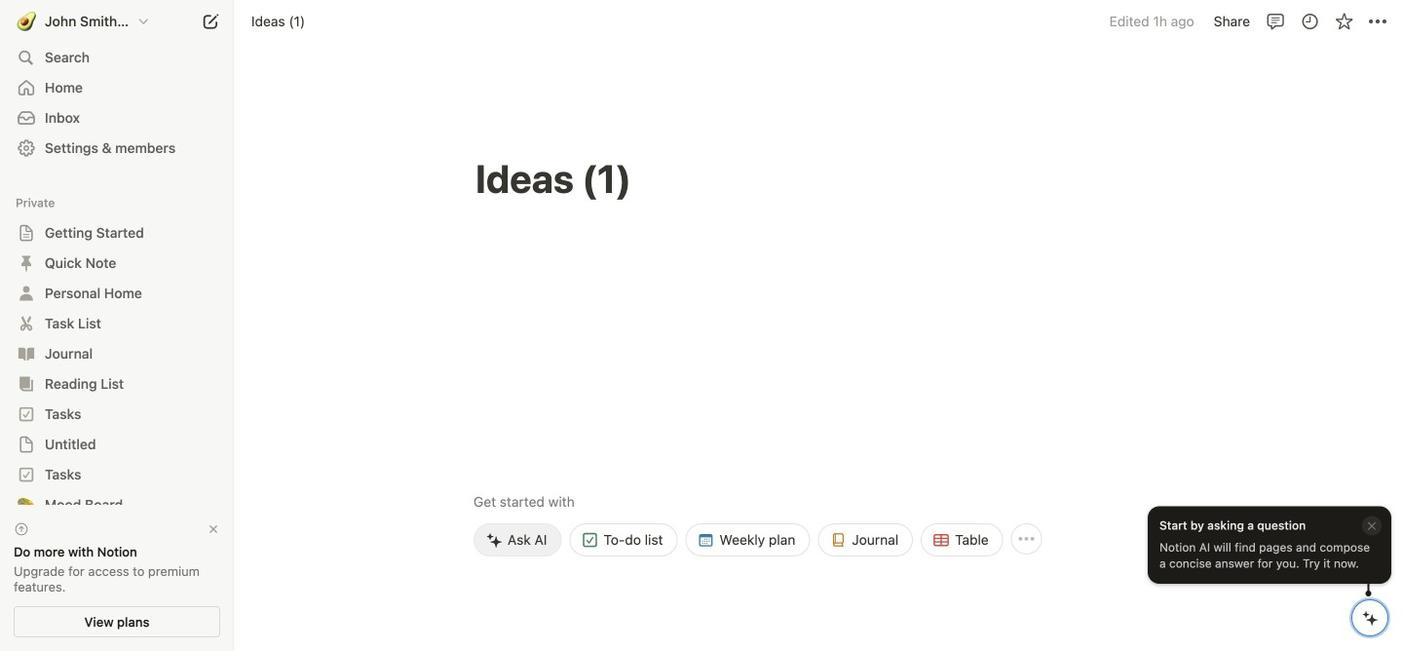 Task type: locate. For each thing, give the bounding box(es) containing it.
1 vertical spatial open image
[[20, 288, 32, 299]]

0 vertical spatial open image
[[20, 257, 32, 269]]

🎨 change page icon image
[[17, 494, 36, 517]]

4 open image from the top
[[20, 378, 32, 390]]

open image
[[20, 227, 32, 239], [20, 318, 32, 330], [20, 348, 32, 360], [20, 378, 32, 390], [20, 439, 32, 450], [20, 469, 32, 481], [20, 499, 32, 511]]

dismiss image
[[207, 523, 220, 536]]

close tooltip image
[[1367, 519, 1378, 533]]

favorite image
[[1335, 12, 1355, 31]]

open image
[[20, 257, 32, 269], [20, 288, 32, 299], [20, 408, 32, 420]]

menu
[[474, 356, 1404, 650]]

2 vertical spatial open image
[[20, 408, 32, 420]]

3 open image from the top
[[20, 408, 32, 420]]

1 open image from the top
[[20, 257, 32, 269]]

7 open image from the top
[[20, 499, 32, 511]]

2 open image from the top
[[20, 288, 32, 299]]



Task type: describe. For each thing, give the bounding box(es) containing it.
1 open image from the top
[[20, 227, 32, 239]]

new page image
[[199, 10, 222, 33]]

comments image
[[1267, 12, 1286, 31]]

5 open image from the top
[[20, 439, 32, 450]]

🎨 image
[[18, 494, 35, 517]]

3 open image from the top
[[20, 348, 32, 360]]

2 open image from the top
[[20, 318, 32, 330]]

6 open image from the top
[[20, 469, 32, 481]]

🥑 image
[[17, 9, 36, 35]]

updates image
[[1301, 12, 1320, 31]]



Task type: vqa. For each thing, say whether or not it's contained in the screenshot.
middle "Change page icon" GROUP
no



